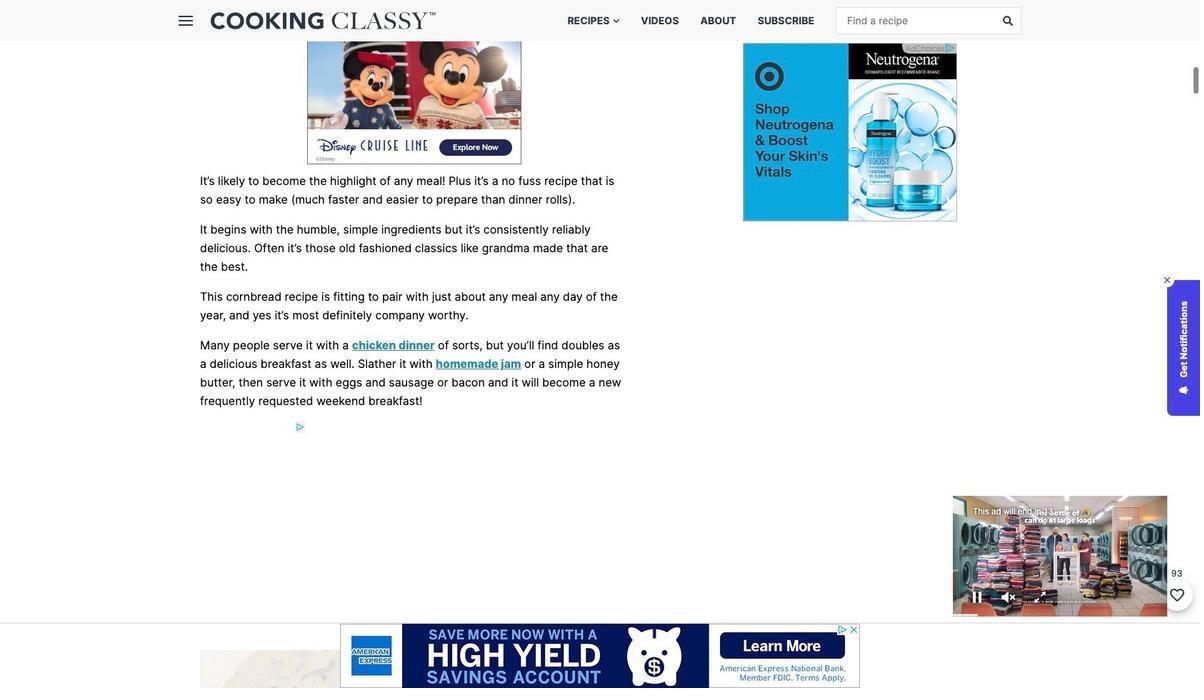 Task type: vqa. For each thing, say whether or not it's contained in the screenshot.
Unmute button group
yes



Task type: locate. For each thing, give the bounding box(es) containing it.
video player application
[[945, 496, 1159, 617]]

advertisement element
[[307, 0, 522, 164], [743, 43, 958, 222], [294, 422, 535, 622], [340, 624, 860, 688]]



Task type: describe. For each thing, give the bounding box(es) containing it.
Find a recipe text field
[[837, 8, 994, 34]]

cooking classy image
[[211, 12, 436, 29]]

overhead photo of cornbread in a cast iron skillet. image
[[200, 650, 629, 688]]

unmute button group
[[985, 587, 1016, 608]]



